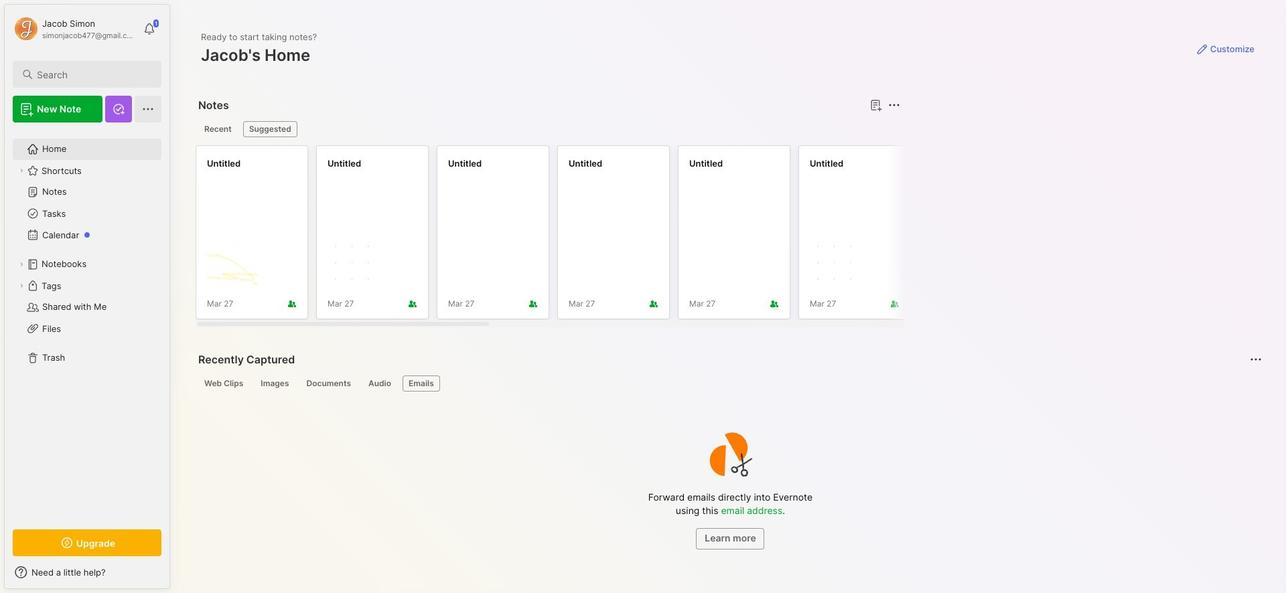 Task type: vqa. For each thing, say whether or not it's contained in the screenshot.
Filter tasks image on the top left
no



Task type: locate. For each thing, give the bounding box(es) containing it.
1 horizontal spatial thumbnail image
[[328, 239, 379, 289]]

0 vertical spatial more actions field
[[885, 96, 904, 115]]

thumbnail image
[[207, 239, 258, 289], [328, 239, 379, 289], [810, 239, 861, 289]]

0 vertical spatial tab list
[[198, 121, 898, 137]]

None search field
[[37, 66, 149, 82]]

more actions image
[[1248, 352, 1264, 368]]

Account field
[[13, 15, 137, 42]]

3 thumbnail image from the left
[[810, 239, 861, 289]]

1 horizontal spatial more actions field
[[1247, 350, 1266, 369]]

none search field inside main element
[[37, 66, 149, 82]]

0 horizontal spatial more actions field
[[885, 96, 904, 115]]

tab
[[198, 121, 238, 137], [243, 121, 297, 137], [198, 376, 249, 392], [255, 376, 295, 392], [300, 376, 357, 392], [362, 376, 397, 392], [403, 376, 440, 392]]

main element
[[0, 0, 174, 594]]

2 horizontal spatial thumbnail image
[[810, 239, 861, 289]]

row group
[[196, 145, 1286, 328]]

tree
[[5, 131, 170, 518]]

1 vertical spatial tab list
[[198, 376, 1260, 392]]

WHAT'S NEW field
[[5, 562, 170, 584]]

0 horizontal spatial thumbnail image
[[207, 239, 258, 289]]

tab list
[[198, 121, 898, 137], [198, 376, 1260, 392]]

More actions field
[[885, 96, 904, 115], [1247, 350, 1266, 369]]



Task type: describe. For each thing, give the bounding box(es) containing it.
2 tab list from the top
[[198, 376, 1260, 392]]

1 tab list from the top
[[198, 121, 898, 137]]

more actions image
[[886, 97, 902, 113]]

1 vertical spatial more actions field
[[1247, 350, 1266, 369]]

tree inside main element
[[5, 131, 170, 518]]

1 thumbnail image from the left
[[207, 239, 258, 289]]

Search text field
[[37, 68, 149, 81]]

click to collapse image
[[169, 569, 179, 585]]

2 thumbnail image from the left
[[328, 239, 379, 289]]

expand notebooks image
[[17, 261, 25, 269]]

expand tags image
[[17, 282, 25, 290]]



